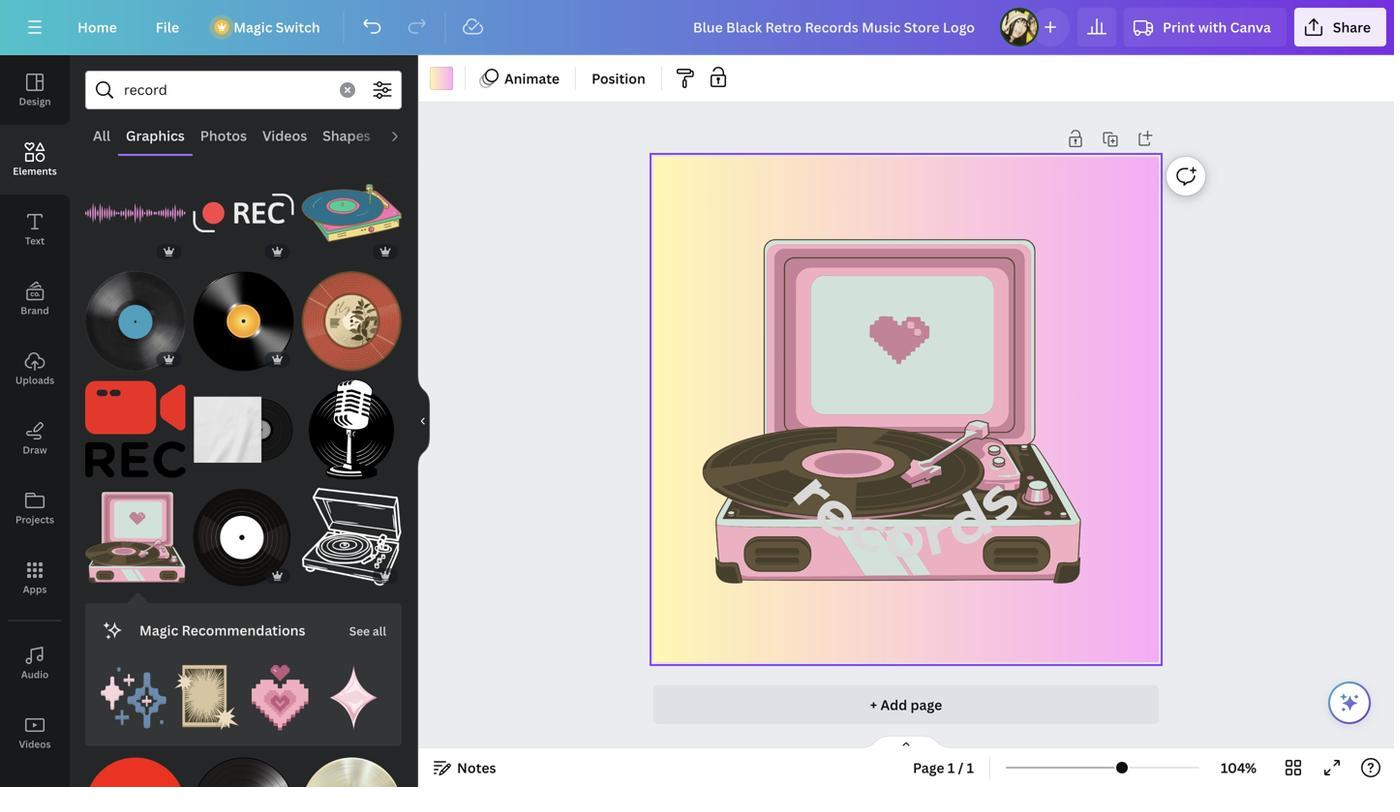 Task type: vqa. For each thing, say whether or not it's contained in the screenshot.
White Elegant Simple Modern J S Name Initial Signature Calligraphy Font Letter Brand Logo Template group at the left of page
no



Task type: describe. For each thing, give the bounding box(es) containing it.
0 horizontal spatial videos button
[[0, 698, 70, 768]]

2 vinyl record image from the left
[[193, 271, 294, 372]]

page 1 / 1
[[913, 759, 974, 777]]

organic vinyl record sleeves and labels sepia leaves on red image
[[301, 271, 402, 372]]

0 vertical spatial videos
[[262, 126, 307, 145]]

o
[[883, 487, 927, 584]]

Search elements search field
[[124, 72, 328, 108]]

home link
[[62, 8, 132, 46]]

home
[[77, 18, 117, 36]]

gramophone record orange image
[[193, 758, 294, 787]]

see all button
[[347, 611, 388, 650]]

+ add page button
[[654, 686, 1159, 724]]

canva assistant image
[[1338, 691, 1361, 715]]

all
[[373, 623, 386, 639]]

audio inside side panel tab list
[[21, 668, 49, 681]]

record image
[[193, 487, 294, 588]]

/
[[958, 759, 964, 777]]

magic switch button
[[203, 8, 336, 46]]

position button
[[584, 63, 653, 94]]

1 horizontal spatial videos button
[[255, 117, 315, 154]]

retro cartoon pixel hearts image
[[247, 665, 313, 731]]

draw
[[23, 443, 47, 457]]

photos
[[200, 126, 247, 145]]

d
[[926, 469, 1009, 573]]

add
[[881, 696, 907, 714]]

c
[[837, 478, 901, 580]]

main menu bar
[[0, 0, 1394, 55]]

magic recommendations
[[139, 621, 305, 640]]

magic switch
[[234, 18, 320, 36]]

retro cartoon sparkles image
[[101, 665, 166, 731]]

retro cartoon record player image
[[85, 487, 186, 588]]

s
[[951, 455, 1041, 545]]

hide image
[[417, 375, 430, 468]]

share
[[1333, 18, 1371, 36]]

text
[[25, 234, 45, 247]]

magic for magic recommendations
[[139, 621, 178, 640]]

record video camera icon image
[[85, 379, 186, 480]]

linear gradient 90°: #fff7ad, #ffa9f9 image
[[430, 67, 453, 90]]

vinyl record illustration image
[[193, 379, 294, 480]]

e
[[795, 463, 881, 563]]

retro cartoon sparkle image
[[321, 665, 386, 731]]

recording icons. smartphone or camera viewfinder record buttons, video recording screen indicator. video app rec ui icons vector symbols set image
[[193, 163, 294, 263]]

file
[[156, 18, 179, 36]]

elements button
[[0, 125, 70, 195]]

1 vertical spatial audio button
[[0, 628, 70, 698]]

graphics
[[126, 126, 185, 145]]

canva
[[1230, 18, 1271, 36]]

switch
[[276, 18, 320, 36]]

retro cartoon burst card image
[[174, 665, 240, 731]]

mic microphone icon image
[[301, 379, 402, 480]]

projects button
[[0, 474, 70, 543]]

page
[[911, 696, 942, 714]]

apps button
[[0, 543, 70, 613]]

with
[[1199, 18, 1227, 36]]

voice record doodle icon image
[[85, 163, 186, 263]]



Task type: locate. For each thing, give the bounding box(es) containing it.
side panel tab list
[[0, 55, 70, 787]]

photos button
[[193, 117, 255, 154]]

1 horizontal spatial videos
[[262, 126, 307, 145]]

record button icon image
[[85, 758, 186, 787]]

platinum vinyl record, realistic award disc. image
[[301, 758, 402, 787]]

104%
[[1221, 759, 1257, 777]]

magic inside button
[[234, 18, 273, 36]]

1 vertical spatial videos
[[19, 738, 51, 751]]

1 vinyl record image from the left
[[85, 271, 186, 372]]

0 vertical spatial audio button
[[378, 117, 433, 154]]

position
[[592, 69, 646, 88]]

videos inside side panel tab list
[[19, 738, 51, 751]]

animate button
[[474, 63, 568, 94]]

design button
[[0, 55, 70, 125]]

0 horizontal spatial audio button
[[0, 628, 70, 698]]

notes
[[457, 759, 496, 777]]

0 horizontal spatial audio
[[21, 668, 49, 681]]

audio button right "shapes"
[[378, 117, 433, 154]]

1 horizontal spatial 1
[[967, 759, 974, 777]]

audio button
[[378, 117, 433, 154], [0, 628, 70, 698]]

see
[[349, 623, 370, 639]]

projects
[[15, 513, 54, 526]]

1
[[948, 759, 955, 777], [967, 759, 974, 777]]

all
[[93, 126, 110, 145]]

magic left switch
[[234, 18, 273, 36]]

1 horizontal spatial vinyl record image
[[193, 271, 294, 372]]

audio right "shapes"
[[386, 126, 425, 145]]

0 horizontal spatial videos
[[19, 738, 51, 751]]

graphics button
[[118, 117, 193, 154]]

print with canva
[[1163, 18, 1271, 36]]

1 horizontal spatial audio button
[[378, 117, 433, 154]]

audio button down apps
[[0, 628, 70, 698]]

all button
[[85, 117, 118, 154]]

page
[[913, 759, 945, 777]]

0 vertical spatial magic
[[234, 18, 273, 36]]

animate
[[505, 69, 560, 88]]

brand
[[21, 304, 49, 317]]

1 vertical spatial magic
[[139, 621, 178, 640]]

1 horizontal spatial magic
[[234, 18, 273, 36]]

2 1 from the left
[[967, 759, 974, 777]]

apps
[[23, 583, 47, 596]]

1 right / on the bottom of the page
[[967, 759, 974, 777]]

notes button
[[426, 752, 504, 783]]

magic for magic switch
[[234, 18, 273, 36]]

linear gradient 90°: #fff7ad, #ffa9f9 image
[[430, 67, 453, 90]]

vinyl record player image
[[301, 163, 402, 263]]

audio
[[386, 126, 425, 145], [21, 668, 49, 681]]

videos
[[262, 126, 307, 145], [19, 738, 51, 751]]

1 vertical spatial videos button
[[0, 698, 70, 768]]

104% button
[[1208, 752, 1270, 783]]

0 horizontal spatial r
[[770, 452, 860, 533]]

+ add page
[[870, 696, 942, 714]]

show pages image
[[860, 735, 953, 750]]

draw button
[[0, 404, 70, 474]]

magic up retro cartoon sparkles image in the bottom of the page
[[139, 621, 178, 640]]

Design title text field
[[678, 8, 993, 46]]

print
[[1163, 18, 1195, 36]]

1 1 from the left
[[948, 759, 955, 777]]

0 vertical spatial videos button
[[255, 117, 315, 154]]

see all
[[349, 623, 386, 639]]

0 horizontal spatial vinyl record image
[[85, 271, 186, 372]]

vinyl record image
[[85, 271, 186, 372], [193, 271, 294, 372]]

group
[[85, 151, 186, 263], [301, 151, 402, 263], [193, 163, 294, 263], [85, 260, 186, 372], [193, 260, 294, 372], [301, 260, 402, 372], [85, 368, 186, 480], [301, 368, 402, 480], [193, 379, 294, 480], [85, 476, 186, 588], [193, 476, 294, 588], [301, 476, 402, 588], [101, 654, 166, 731], [174, 654, 240, 731], [247, 654, 313, 731], [321, 654, 386, 731], [85, 746, 186, 787], [193, 746, 294, 787], [301, 746, 402, 787]]

uploads button
[[0, 334, 70, 404]]

design
[[19, 95, 51, 108]]

shapes
[[323, 126, 371, 145]]

1 vertical spatial audio
[[21, 668, 49, 681]]

0 vertical spatial audio
[[386, 126, 425, 145]]

r
[[770, 452, 860, 533], [913, 483, 960, 582]]

1 horizontal spatial audio
[[386, 126, 425, 145]]

text button
[[0, 195, 70, 264]]

1 horizontal spatial r
[[913, 483, 960, 582]]

elements
[[13, 165, 57, 178]]

uploads
[[15, 374, 54, 387]]

magic
[[234, 18, 273, 36], [139, 621, 178, 640]]

videos button
[[255, 117, 315, 154], [0, 698, 70, 768]]

shapes button
[[315, 117, 378, 154]]

brand button
[[0, 264, 70, 334]]

share button
[[1295, 8, 1387, 46]]

file button
[[140, 8, 195, 46]]

0 horizontal spatial magic
[[139, 621, 178, 640]]

1 left / on the bottom of the page
[[948, 759, 955, 777]]

print with canva button
[[1124, 8, 1287, 46]]

recommendations
[[182, 621, 305, 640]]

audio down apps
[[21, 668, 49, 681]]

+
[[870, 696, 877, 714]]

0 horizontal spatial 1
[[948, 759, 955, 777]]



